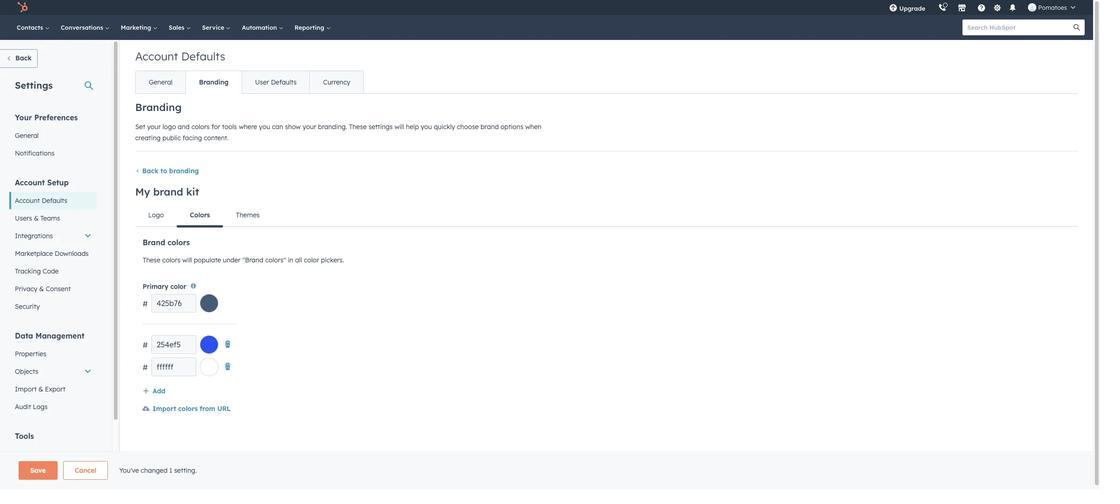 Task type: locate. For each thing, give the bounding box(es) containing it.
0 vertical spatial these
[[349, 123, 367, 131]]

import inside the import colors from url button
[[153, 405, 176, 413]]

meetings
[[15, 450, 43, 459]]

0 vertical spatial brand
[[481, 123, 499, 131]]

1 horizontal spatial you
[[421, 123, 432, 131]]

& inside data management element
[[38, 385, 43, 394]]

3 # from the top
[[143, 363, 148, 372]]

0 vertical spatial account defaults
[[135, 49, 225, 63]]

account up users
[[15, 197, 40, 205]]

content.
[[204, 134, 229, 142]]

back up the settings
[[15, 54, 32, 62]]

0 vertical spatial general
[[149, 78, 173, 86]]

1 horizontal spatial brand
[[481, 123, 499, 131]]

0 vertical spatial &
[[34, 214, 39, 223]]

audit logs
[[15, 403, 48, 411]]

marketplace downloads link
[[9, 245, 97, 263]]

marketplaces image
[[958, 4, 966, 13]]

account down 'marketing' link
[[135, 49, 178, 63]]

import colors from url
[[151, 405, 231, 413]]

defaults inside user defaults "link"
[[271, 78, 297, 86]]

facing
[[183, 134, 202, 142]]

settings
[[15, 79, 53, 91]]

conversations link
[[55, 15, 115, 40]]

0 horizontal spatial account defaults
[[15, 197, 67, 205]]

1 horizontal spatial branding
[[199, 78, 229, 86]]

tab list containing logo
[[135, 204, 1078, 228]]

menu
[[883, 0, 1082, 15]]

security link
[[9, 298, 97, 316]]

colors inside button
[[178, 405, 198, 413]]

menu item
[[932, 0, 934, 15]]

logo
[[148, 211, 164, 219]]

1 vertical spatial general
[[15, 132, 39, 140]]

management
[[35, 331, 84, 341]]

0 vertical spatial #
[[143, 299, 148, 309]]

color
[[304, 256, 319, 264], [170, 283, 186, 291]]

save button
[[19, 462, 58, 480]]

my brand kit
[[135, 185, 199, 198]]

help
[[406, 123, 419, 131]]

branding up for
[[199, 78, 229, 86]]

import down "add"
[[153, 405, 176, 413]]

tools element
[[9, 431, 97, 489]]

1 vertical spatial account
[[15, 178, 45, 187]]

0 horizontal spatial will
[[182, 256, 192, 264]]

tab list
[[135, 204, 1078, 228]]

navigation
[[135, 71, 364, 94]]

& for export
[[38, 385, 43, 394]]

brand down back to branding button at the left top
[[153, 185, 183, 198]]

settings image
[[993, 4, 1001, 12]]

0 vertical spatial import
[[15, 385, 37, 394]]

0 vertical spatial general link
[[136, 71, 186, 93]]

2 vertical spatial #
[[143, 363, 148, 372]]

account
[[135, 49, 178, 63], [15, 178, 45, 187], [15, 197, 40, 205]]

0 vertical spatial will
[[395, 123, 404, 131]]

hubspot link
[[11, 2, 35, 13]]

1 horizontal spatial defaults
[[181, 49, 225, 63]]

properties
[[15, 350, 46, 358]]

defaults inside account defaults link
[[42, 197, 67, 205]]

account defaults link
[[9, 192, 97, 210]]

1 vertical spatial &
[[39, 285, 44, 293]]

branding
[[199, 78, 229, 86], [135, 101, 182, 114]]

navigation containing general
[[135, 71, 364, 94]]

you right help
[[421, 123, 432, 131]]

1 vertical spatial general link
[[9, 127, 97, 145]]

set your logo and colors for tools where you can show your branding. these settings will help you quickly choose brand options when creating public facing content.
[[135, 123, 542, 142]]

general link down preferences
[[9, 127, 97, 145]]

search button
[[1069, 20, 1085, 35]]

1 vertical spatial brand
[[153, 185, 183, 198]]

account defaults
[[135, 49, 225, 63], [15, 197, 67, 205]]

account defaults inside account setup "element"
[[15, 197, 67, 205]]

will left populate
[[182, 256, 192, 264]]

account setup element
[[9, 178, 97, 316]]

privacy & consent link
[[9, 280, 97, 298]]

0 vertical spatial color
[[304, 256, 319, 264]]

marketing
[[121, 24, 153, 31]]

account left setup
[[15, 178, 45, 187]]

setup
[[47, 178, 69, 187]]

notifications
[[15, 149, 55, 158]]

1 vertical spatial account defaults
[[15, 197, 67, 205]]

0 vertical spatial defaults
[[181, 49, 225, 63]]

you've
[[119, 467, 139, 475]]

to
[[160, 167, 167, 175]]

pomatoes button
[[1023, 0, 1081, 15]]

notifications link
[[9, 145, 97, 162]]

1 horizontal spatial will
[[395, 123, 404, 131]]

1 vertical spatial import
[[153, 405, 176, 413]]

back for back to branding
[[142, 167, 158, 175]]

properties link
[[9, 345, 97, 363]]

marketing link
[[115, 15, 163, 40]]

0 vertical spatial account
[[135, 49, 178, 63]]

1 horizontal spatial back
[[142, 167, 158, 175]]

1 horizontal spatial import
[[153, 405, 176, 413]]

& right privacy at the bottom of page
[[39, 285, 44, 293]]

audit logs link
[[9, 398, 97, 416]]

import colors from url button
[[143, 404, 231, 416]]

branding up logo
[[135, 101, 182, 114]]

None text field
[[151, 336, 196, 354], [151, 358, 196, 377], [151, 336, 196, 354], [151, 358, 196, 377]]

colors
[[191, 123, 210, 131], [168, 238, 190, 247], [162, 256, 181, 264], [178, 405, 198, 413]]

1 you from the left
[[259, 123, 270, 131]]

cancel
[[75, 467, 96, 475]]

defaults up users & teams link
[[42, 197, 67, 205]]

1 vertical spatial #
[[143, 341, 148, 350]]

your right the show
[[303, 123, 316, 131]]

account defaults up users & teams
[[15, 197, 67, 205]]

brand
[[143, 238, 165, 247]]

add button
[[143, 386, 165, 398]]

0 horizontal spatial you
[[259, 123, 270, 131]]

2 you from the left
[[421, 123, 432, 131]]

color right all
[[304, 256, 319, 264]]

colors for import
[[178, 405, 198, 413]]

these
[[349, 123, 367, 131], [143, 256, 160, 264]]

colors right brand
[[168, 238, 190, 247]]

account defaults down "sales" link
[[135, 49, 225, 63]]

1 vertical spatial these
[[143, 256, 160, 264]]

marketplace
[[15, 250, 53, 258]]

colors for these
[[162, 256, 181, 264]]

general for your
[[15, 132, 39, 140]]

will left help
[[395, 123, 404, 131]]

my
[[135, 185, 150, 198]]

0 horizontal spatial general link
[[9, 127, 97, 145]]

0 vertical spatial branding
[[199, 78, 229, 86]]

2 horizontal spatial defaults
[[271, 78, 297, 86]]

0 horizontal spatial general
[[15, 132, 39, 140]]

1 horizontal spatial your
[[303, 123, 316, 131]]

show
[[285, 123, 301, 131]]

0 horizontal spatial import
[[15, 385, 37, 394]]

0 horizontal spatial defaults
[[42, 197, 67, 205]]

1 vertical spatial back
[[142, 167, 158, 175]]

data
[[15, 331, 33, 341]]

privacy
[[15, 285, 37, 293]]

& right users
[[34, 214, 39, 223]]

import inside import & export link
[[15, 385, 37, 394]]

2 vertical spatial defaults
[[42, 197, 67, 205]]

you left can
[[259, 123, 270, 131]]

notifications image
[[1009, 4, 1017, 13]]

your preferences
[[15, 113, 78, 122]]

general inside navigation
[[149, 78, 173, 86]]

calling link
[[9, 463, 97, 481]]

these left settings
[[349, 123, 367, 131]]

reporting
[[295, 24, 326, 31]]

colors down the brand colors
[[162, 256, 181, 264]]

contacts
[[17, 24, 45, 31]]

where
[[239, 123, 257, 131]]

downloads
[[55, 250, 89, 258]]

your preferences element
[[9, 112, 97, 162]]

notifications button
[[1005, 0, 1021, 15]]

service link
[[196, 15, 236, 40]]

currency link
[[310, 71, 363, 93]]

logo
[[163, 123, 176, 131]]

1 vertical spatial defaults
[[271, 78, 297, 86]]

import down objects
[[15, 385, 37, 394]]

colors left from
[[178, 405, 198, 413]]

your up creating
[[147, 123, 161, 131]]

1 horizontal spatial general
[[149, 78, 173, 86]]

tracking code link
[[9, 263, 97, 280]]

kit
[[186, 185, 199, 198]]

0 horizontal spatial branding
[[135, 101, 182, 114]]

0 horizontal spatial your
[[147, 123, 161, 131]]

general link up logo
[[136, 71, 186, 93]]

0 horizontal spatial back
[[15, 54, 32, 62]]

branding link
[[186, 71, 242, 93]]

sales
[[169, 24, 186, 31]]

defaults up branding link
[[181, 49, 225, 63]]

import
[[15, 385, 37, 394], [153, 405, 176, 413]]

colors up facing
[[191, 123, 210, 131]]

& for consent
[[39, 285, 44, 293]]

"brand
[[242, 256, 263, 264]]

you
[[259, 123, 270, 131], [421, 123, 432, 131]]

general
[[149, 78, 173, 86], [15, 132, 39, 140]]

import & export
[[15, 385, 65, 394]]

brand
[[481, 123, 499, 131], [153, 185, 183, 198]]

upgrade image
[[889, 4, 898, 13]]

0 vertical spatial back
[[15, 54, 32, 62]]

0 horizontal spatial color
[[170, 283, 186, 291]]

add
[[153, 387, 165, 396]]

1 horizontal spatial general link
[[136, 71, 186, 93]]

integrations button
[[9, 227, 97, 245]]

color up 'primary color' text field
[[170, 283, 186, 291]]

for
[[212, 123, 220, 131]]

defaults right user
[[271, 78, 297, 86]]

colors link
[[177, 204, 223, 228]]

back left the to
[[142, 167, 158, 175]]

general down the your at the left of the page
[[15, 132, 39, 140]]

general up logo
[[149, 78, 173, 86]]

general inside your preferences "element"
[[15, 132, 39, 140]]

1 horizontal spatial these
[[349, 123, 367, 131]]

these down brand
[[143, 256, 160, 264]]

2 vertical spatial &
[[38, 385, 43, 394]]

brand right choose
[[481, 123, 499, 131]]

& left export
[[38, 385, 43, 394]]



Task type: describe. For each thing, give the bounding box(es) containing it.
creating
[[135, 134, 161, 142]]

import for import & export
[[15, 385, 37, 394]]

defaults for user defaults "link" on the top
[[271, 78, 297, 86]]

tracking
[[15, 267, 41, 276]]

meetings link
[[9, 446, 97, 463]]

general link for your
[[9, 127, 97, 145]]

primary
[[143, 283, 168, 291]]

user
[[255, 78, 269, 86]]

settings
[[369, 123, 393, 131]]

export
[[45, 385, 65, 394]]

calling icon image
[[938, 4, 947, 12]]

back to branding
[[142, 167, 199, 175]]

branding inside navigation
[[199, 78, 229, 86]]

colors for brand
[[168, 238, 190, 247]]

quickly
[[434, 123, 455, 131]]

reporting link
[[289, 15, 336, 40]]

back to branding button
[[135, 167, 199, 175]]

objects
[[15, 368, 38, 376]]

data management element
[[9, 331, 97, 416]]

1 vertical spatial branding
[[135, 101, 182, 114]]

upgrade
[[899, 5, 925, 12]]

tracking code
[[15, 267, 59, 276]]

objects button
[[9, 363, 97, 381]]

brand colors
[[143, 238, 190, 247]]

account for branding
[[135, 49, 178, 63]]

user defaults
[[255, 78, 297, 86]]

currency
[[323, 78, 350, 86]]

account for users & teams
[[15, 178, 45, 187]]

code
[[43, 267, 59, 276]]

consent
[[46, 285, 71, 293]]

pickers.
[[321, 256, 344, 264]]

when
[[525, 123, 542, 131]]

populate
[[194, 256, 221, 264]]

import for import colors from url
[[153, 405, 176, 413]]

general for account
[[149, 78, 173, 86]]

logo link
[[135, 204, 177, 226]]

calling icon button
[[935, 1, 951, 13]]

tools
[[222, 123, 237, 131]]

back for back
[[15, 54, 32, 62]]

teams
[[40, 214, 60, 223]]

can
[[272, 123, 283, 131]]

automation
[[242, 24, 279, 31]]

help image
[[977, 4, 986, 13]]

logs
[[33, 403, 48, 411]]

branding.
[[318, 123, 347, 131]]

preferences
[[34, 113, 78, 122]]

brand inside set your logo and colors for tools where you can show your branding. these settings will help you quickly choose brand options when creating public facing content.
[[481, 123, 499, 131]]

2 vertical spatial account
[[15, 197, 40, 205]]

primary color
[[143, 283, 186, 291]]

& for teams
[[34, 214, 39, 223]]

hubspot image
[[17, 2, 28, 13]]

public
[[162, 134, 181, 142]]

cancel button
[[63, 462, 108, 480]]

data management
[[15, 331, 84, 341]]

0 horizontal spatial brand
[[153, 185, 183, 198]]

you've changed 1 setting.
[[119, 467, 197, 475]]

2 # from the top
[[143, 341, 148, 350]]

and
[[178, 123, 190, 131]]

account setup
[[15, 178, 69, 187]]

0 horizontal spatial these
[[143, 256, 160, 264]]

users
[[15, 214, 32, 223]]

1 your from the left
[[147, 123, 161, 131]]

privacy & consent
[[15, 285, 71, 293]]

help button
[[974, 0, 990, 15]]

defaults for account defaults link on the left of page
[[42, 197, 67, 205]]

1 horizontal spatial color
[[304, 256, 319, 264]]

choose
[[457, 123, 479, 131]]

pomatoes
[[1038, 4, 1067, 11]]

search image
[[1074, 24, 1080, 31]]

import & export link
[[9, 381, 97, 398]]

general link for account
[[136, 71, 186, 93]]

sales link
[[163, 15, 196, 40]]

these colors will populate under "brand colors" in all color pickers.
[[143, 256, 344, 264]]

users & teams link
[[9, 210, 97, 227]]

will inside set your logo and colors for tools where you can show your branding. these settings will help you quickly choose brand options when creating public facing content.
[[395, 123, 404, 131]]

url
[[217, 405, 231, 413]]

calling
[[15, 468, 36, 476]]

1 vertical spatial will
[[182, 256, 192, 264]]

set
[[135, 123, 145, 131]]

2 your from the left
[[303, 123, 316, 131]]

under
[[223, 256, 241, 264]]

Primary color text field
[[151, 294, 196, 313]]

all
[[295, 256, 302, 264]]

colors
[[190, 211, 210, 219]]

colors"
[[265, 256, 286, 264]]

tyler black image
[[1028, 3, 1037, 12]]

1 # from the top
[[143, 299, 148, 309]]

changed
[[141, 467, 168, 475]]

1 vertical spatial color
[[170, 283, 186, 291]]

Search HubSpot search field
[[963, 20, 1076, 35]]

user defaults link
[[242, 71, 310, 93]]

settings link
[[991, 3, 1003, 12]]

save
[[30, 467, 46, 475]]

colors inside set your logo and colors for tools where you can show your branding. these settings will help you quickly choose brand options when creating public facing content.
[[191, 123, 210, 131]]

menu containing pomatoes
[[883, 0, 1082, 15]]

contacts link
[[11, 15, 55, 40]]

1 horizontal spatial account defaults
[[135, 49, 225, 63]]

these inside set your logo and colors for tools where you can show your branding. these settings will help you quickly choose brand options when creating public facing content.
[[349, 123, 367, 131]]

setting.
[[174, 467, 197, 475]]

in
[[288, 256, 293, 264]]

from
[[200, 405, 215, 413]]

audit
[[15, 403, 31, 411]]

automation link
[[236, 15, 289, 40]]

back link
[[0, 49, 38, 68]]



Task type: vqa. For each thing, say whether or not it's contained in the screenshot.
third Press to sort. element from left
no



